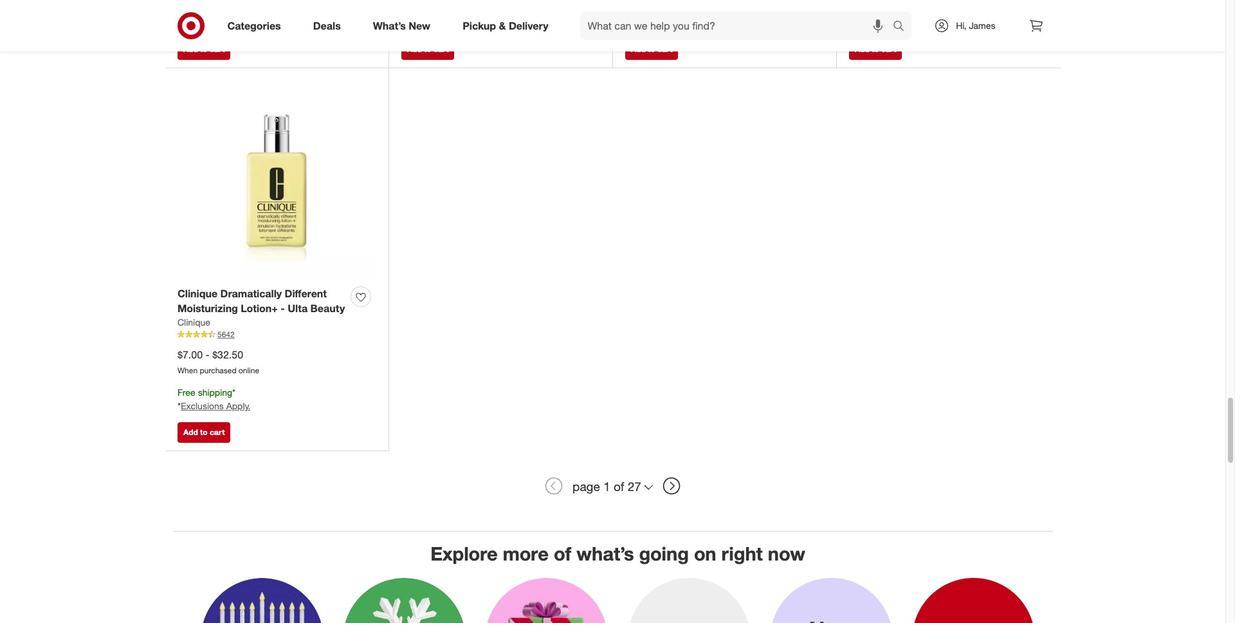Task type: locate. For each thing, give the bounding box(es) containing it.
of right more
[[554, 542, 572, 565]]

what's
[[577, 542, 634, 565]]

add
[[183, 45, 198, 54], [407, 45, 422, 54], [631, 45, 646, 54], [855, 45, 870, 54], [183, 428, 198, 437]]

with
[[489, 17, 505, 28]]

$7.00
[[178, 348, 203, 361]]

dramatically
[[221, 287, 282, 300]]

exclusions apply. button
[[181, 400, 251, 412]]

deals link
[[302, 12, 357, 40]]

apply.
[[226, 400, 251, 411]]

1 vertical spatial of
[[554, 542, 572, 565]]

clinique down moisturizing
[[178, 317, 210, 328]]

categories
[[228, 19, 281, 32]]

of for 1
[[614, 479, 625, 494]]

search
[[888, 20, 919, 33]]

- right $7.00
[[206, 348, 210, 361]]

of right 1 at the left of the page
[[614, 479, 625, 494]]

clinique
[[178, 287, 218, 300], [178, 317, 210, 328]]

clinique up moisturizing
[[178, 287, 218, 300]]

2 clinique from the top
[[178, 317, 210, 328]]

clinique dramatically different moisturizing lotion+  - ulta beauty image
[[178, 81, 376, 279], [178, 81, 376, 279]]

* down free
[[178, 400, 181, 411]]

0 vertical spatial clinique
[[178, 287, 218, 300]]

purchased
[[200, 366, 237, 375]]

when
[[178, 366, 198, 375]]

page
[[573, 479, 600, 494]]

2
[[456, 17, 461, 28]]

james
[[970, 20, 996, 31]]

clinique inside the clinique dramatically different moisturizing lotion+  - ulta beauty
[[178, 287, 218, 300]]

what's new link
[[362, 12, 447, 40]]

1 clinique from the top
[[178, 287, 218, 300]]

add to cart
[[183, 45, 225, 54], [407, 45, 449, 54], [631, 45, 673, 54], [855, 45, 897, 54], [183, 428, 225, 437]]

of inside dropdown button
[[614, 479, 625, 494]]

1 horizontal spatial of
[[614, 479, 625, 494]]

* up apply.
[[232, 387, 236, 398]]

what's
[[373, 19, 406, 32]]

What can we help you find? suggestions appear below search field
[[580, 12, 897, 40]]

online
[[239, 366, 259, 375]]

*
[[232, 387, 236, 398], [178, 400, 181, 411]]

&
[[499, 19, 506, 32]]

cart
[[210, 45, 225, 54], [434, 45, 449, 54], [658, 45, 673, 54], [882, 45, 897, 54], [210, 428, 225, 437]]

different
[[285, 287, 327, 300]]

1 horizontal spatial -
[[281, 302, 285, 315]]

-
[[281, 302, 285, 315], [206, 348, 210, 361]]

- left ulta at the left of the page
[[281, 302, 285, 315]]

on
[[694, 542, 717, 565]]

1 vertical spatial clinique
[[178, 317, 210, 328]]

1 vertical spatial *
[[178, 400, 181, 411]]

0 horizontal spatial -
[[206, 348, 210, 361]]

to
[[200, 45, 208, 54], [424, 45, 432, 54], [648, 45, 656, 54], [872, 45, 880, 54], [200, 428, 208, 437]]

0 horizontal spatial of
[[554, 542, 572, 565]]

add to cart button
[[178, 40, 231, 60], [402, 40, 455, 60], [626, 40, 679, 60], [850, 40, 903, 60], [178, 422, 231, 443]]

1 vertical spatial -
[[206, 348, 210, 361]]

0 vertical spatial of
[[614, 479, 625, 494]]

0 vertical spatial -
[[281, 302, 285, 315]]

1 horizontal spatial *
[[232, 387, 236, 398]]

ready
[[402, 17, 427, 28]]

explore
[[431, 542, 498, 565]]

$7.00 - $32.50 when purchased online
[[178, 348, 259, 375]]

5642 link
[[178, 329, 376, 340]]

of
[[614, 479, 625, 494], [554, 542, 572, 565]]



Task type: describe. For each thing, give the bounding box(es) containing it.
deals
[[313, 19, 341, 32]]

within
[[430, 17, 454, 28]]

exclusions
[[181, 400, 224, 411]]

page 1 of 27
[[573, 479, 642, 494]]

ready within 2 hours with pickup
[[402, 17, 535, 28]]

pickup
[[463, 19, 496, 32]]

- inside the clinique dramatically different moisturizing lotion+  - ulta beauty
[[281, 302, 285, 315]]

free
[[178, 387, 196, 398]]

hi,
[[957, 20, 967, 31]]

shipping
[[198, 387, 232, 398]]

pickup & delivery link
[[452, 12, 565, 40]]

pickup
[[508, 17, 535, 28]]

free shipping * * exclusions apply.
[[178, 387, 251, 411]]

clinique dramatically different moisturizing lotion+  - ulta beauty link
[[178, 287, 346, 316]]

ulta
[[288, 302, 308, 315]]

pickup & delivery
[[463, 19, 549, 32]]

going
[[639, 542, 689, 565]]

beauty
[[311, 302, 345, 315]]

delivery
[[509, 19, 549, 32]]

new
[[409, 19, 431, 32]]

more
[[503, 542, 549, 565]]

categories link
[[217, 12, 297, 40]]

right
[[722, 542, 763, 565]]

clinique link
[[178, 316, 210, 329]]

explore more of what's going on right now
[[431, 542, 806, 565]]

0 horizontal spatial *
[[178, 400, 181, 411]]

lotion+
[[241, 302, 278, 315]]

$32.50
[[212, 348, 243, 361]]

of for more
[[554, 542, 572, 565]]

1
[[604, 479, 611, 494]]

clinique dramatically different moisturizing lotion+  - ulta beauty
[[178, 287, 345, 315]]

0 vertical spatial *
[[232, 387, 236, 398]]

hours
[[464, 17, 486, 28]]

27
[[628, 479, 642, 494]]

hi, james
[[957, 20, 996, 31]]

clinique for clinique dramatically different moisturizing lotion+  - ulta beauty
[[178, 287, 218, 300]]

- inside "$7.00 - $32.50 when purchased online"
[[206, 348, 210, 361]]

5642
[[218, 330, 235, 339]]

what's new
[[373, 19, 431, 32]]

moisturizing
[[178, 302, 238, 315]]

search button
[[888, 12, 919, 42]]

page 1 of 27 button
[[567, 472, 659, 500]]

clinique for clinique
[[178, 317, 210, 328]]

now
[[768, 542, 806, 565]]



Task type: vqa. For each thing, say whether or not it's contained in the screenshot.
New & Featured link
no



